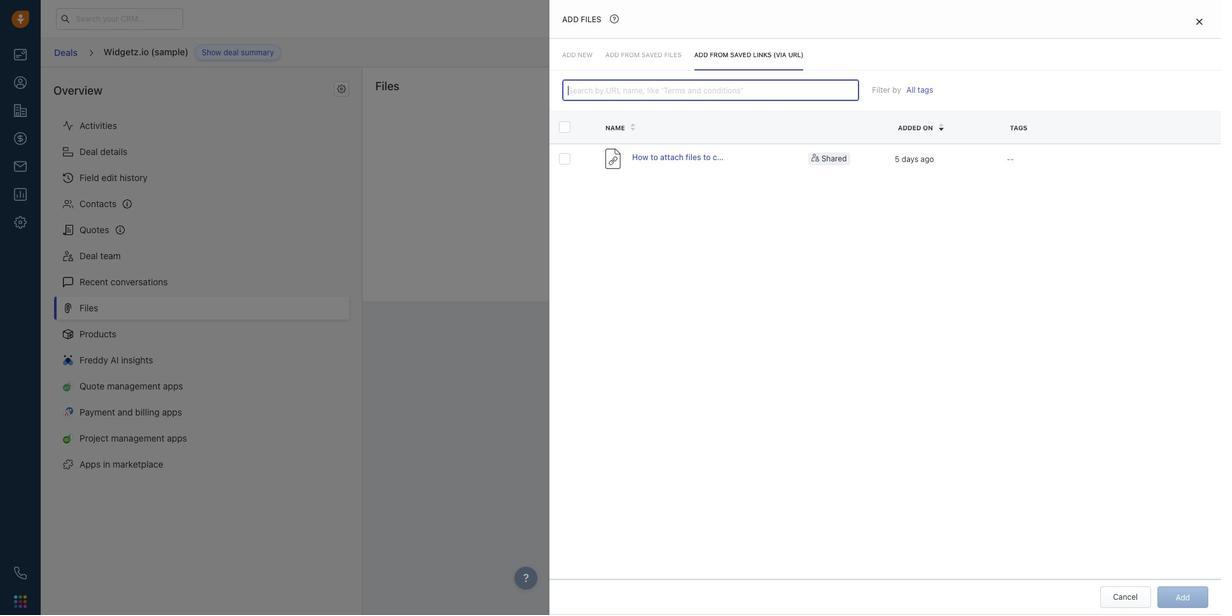 Task type: vqa. For each thing, say whether or not it's contained in the screenshot.
Filter by All tags
yes



Task type: locate. For each thing, give the bounding box(es) containing it.
apps
[[80, 460, 101, 470]]

by
[[893, 86, 902, 95]]

1 deal from the top
[[80, 147, 98, 157]]

from down question circled icon
[[621, 51, 640, 59]]

1 vertical spatial management
[[111, 434, 165, 444]]

recent conversations
[[80, 277, 168, 288]]

2 deal from the top
[[80, 251, 98, 262]]

deal
[[80, 147, 98, 157], [80, 251, 98, 262]]

(sample)
[[151, 46, 189, 57]]

cancel button
[[1101, 587, 1151, 609]]

email
[[779, 47, 799, 57]]

details
[[100, 147, 127, 157]]

2 saved from the left
[[731, 51, 752, 59]]

files
[[581, 15, 602, 24], [665, 51, 682, 59]]

to right files
[[704, 153, 711, 162]]

saved
[[642, 51, 663, 59], [731, 51, 752, 59]]

files down the recent
[[80, 303, 98, 314]]

tab list
[[550, 39, 1222, 71]]

and
[[118, 407, 133, 418]]

1 horizontal spatial from
[[710, 51, 729, 59]]

apps
[[163, 381, 183, 392], [162, 407, 182, 418], [167, 434, 187, 444]]

2 from from the left
[[710, 51, 729, 59]]

links
[[753, 51, 772, 59]]

project
[[80, 434, 109, 444]]

1 vertical spatial deal
[[80, 251, 98, 262]]

management up the payment and billing apps
[[107, 381, 161, 392]]

add up search by url name, like 'terms and conditions' text box
[[695, 51, 708, 59]]

tab list containing add new
[[550, 39, 1222, 71]]

add right new
[[606, 51, 619, 59]]

0 horizontal spatial files
[[80, 303, 98, 314]]

conversations
[[111, 277, 168, 288]]

billing
[[135, 407, 160, 418]]

deals
[[54, 47, 78, 58]]

management
[[107, 381, 161, 392], [111, 434, 165, 444]]

apps down the payment and billing apps
[[167, 434, 187, 444]]

1 horizontal spatial saved
[[731, 51, 752, 59]]

edit
[[102, 173, 117, 183]]

0 horizontal spatial from
[[621, 51, 640, 59]]

1 from from the left
[[621, 51, 640, 59]]

apps right billing
[[162, 407, 182, 418]]

-
[[1007, 154, 1011, 164], [1011, 154, 1015, 164]]

add from saved files
[[606, 51, 682, 59]]

0 vertical spatial deal
[[80, 147, 98, 157]]

email button
[[760, 42, 806, 63]]

attach
[[660, 153, 684, 162]]

add for add from saved files
[[606, 51, 619, 59]]

1 saved from the left
[[642, 51, 663, 59]]

deal left the 'team'
[[80, 251, 98, 262]]

project management apps
[[80, 434, 187, 444]]

added
[[898, 124, 922, 132]]

how to attach files to contacts? link
[[632, 152, 749, 166]]

files left question circled icon
[[581, 15, 602, 24]]

files right mng settings icon
[[376, 79, 400, 93]]

from
[[621, 51, 640, 59], [710, 51, 729, 59]]

0 vertical spatial apps
[[163, 381, 183, 392]]

add left new
[[562, 51, 576, 59]]

deal for deal team
[[80, 251, 98, 262]]

deal
[[224, 48, 239, 57]]

files up search by url name, like 'terms and conditions' text box
[[665, 51, 682, 59]]

shared
[[822, 154, 847, 164]]

tab panel
[[550, 0, 1222, 616]]

2 vertical spatial apps
[[167, 434, 187, 444]]

0 vertical spatial management
[[107, 381, 161, 392]]

close image
[[1197, 18, 1203, 25]]

2 - from the left
[[1011, 154, 1015, 164]]

1 horizontal spatial files
[[376, 79, 400, 93]]

apps up the payment and billing apps
[[163, 381, 183, 392]]

field
[[80, 173, 99, 183]]

insights
[[121, 355, 153, 366]]

2 to from the left
[[704, 153, 711, 162]]

saved for files
[[642, 51, 663, 59]]

question circled image
[[607, 10, 622, 27]]

add
[[562, 15, 579, 24], [562, 51, 576, 59], [606, 51, 619, 59], [695, 51, 708, 59]]

5
[[895, 154, 900, 164]]

to right how
[[651, 153, 658, 162]]

how
[[632, 153, 649, 162]]

1 vertical spatial files
[[665, 51, 682, 59]]

history
[[120, 173, 148, 183]]

from up search by url name, like 'terms and conditions' text box
[[710, 51, 729, 59]]

url)
[[789, 51, 804, 59]]

add up add new
[[562, 15, 579, 24]]

0 horizontal spatial saved
[[642, 51, 663, 59]]

apps for project management apps
[[167, 434, 187, 444]]

deals link
[[53, 43, 78, 62]]

dialog
[[550, 0, 1222, 616]]

(via
[[774, 51, 787, 59]]

payment and billing apps
[[80, 407, 182, 418]]

management up marketplace
[[111, 434, 165, 444]]

deal left details
[[80, 147, 98, 157]]

files
[[686, 153, 701, 162]]

to
[[651, 153, 658, 162], [704, 153, 711, 162]]

files
[[376, 79, 400, 93], [80, 303, 98, 314]]

0 vertical spatial files
[[581, 15, 602, 24]]

add from saved links (via url)
[[695, 51, 804, 59]]

show deal summary
[[202, 48, 274, 57]]

recent
[[80, 277, 108, 288]]

summary
[[241, 48, 274, 57]]

1 horizontal spatial to
[[704, 153, 711, 162]]

0 horizontal spatial to
[[651, 153, 658, 162]]

management for project
[[111, 434, 165, 444]]

1 vertical spatial files
[[80, 303, 98, 314]]



Task type: describe. For each thing, give the bounding box(es) containing it.
add new link
[[562, 39, 593, 71]]

deal for deal details
[[80, 147, 98, 157]]

payment
[[80, 407, 115, 418]]

tab panel containing add files
[[550, 0, 1222, 616]]

1 - from the left
[[1007, 154, 1011, 164]]

from for add from saved links (via url)
[[710, 51, 729, 59]]

add for add files
[[562, 15, 579, 24]]

ago
[[921, 154, 934, 164]]

all tags link
[[907, 86, 934, 95]]

name
[[606, 124, 625, 132]]

add for add new
[[562, 51, 576, 59]]

widgetz.io
[[104, 46, 149, 57]]

in
[[103, 460, 110, 470]]

marketplace
[[113, 460, 163, 470]]

Search by URL name, like 'Terms and conditions' text field
[[562, 80, 860, 101]]

1 horizontal spatial files
[[665, 51, 682, 59]]

saved for links
[[731, 51, 752, 59]]

dialog containing add files
[[550, 0, 1222, 616]]

team
[[100, 251, 121, 262]]

overview
[[53, 84, 103, 97]]

1 to from the left
[[651, 153, 658, 162]]

add from saved links (via url) link
[[695, 39, 804, 71]]

apps for quote management apps
[[163, 381, 183, 392]]

deal details
[[80, 147, 127, 157]]

management for quote
[[107, 381, 161, 392]]

add files
[[562, 15, 602, 24]]

widgetz.io (sample)
[[104, 46, 189, 57]]

new
[[578, 51, 593, 59]]

add for add from saved links (via url)
[[695, 51, 708, 59]]

filter by all tags
[[873, 86, 934, 95]]

how to attach files to contacts?
[[632, 153, 749, 162]]

days
[[902, 154, 919, 164]]

quotes
[[80, 225, 109, 236]]

all
[[907, 86, 916, 95]]

show
[[202, 48, 222, 57]]

ai
[[111, 355, 119, 366]]

contacts?
[[713, 153, 749, 162]]

phone element
[[8, 561, 33, 587]]

freshworks switcher image
[[14, 596, 27, 609]]

tags
[[1010, 124, 1028, 131]]

tags
[[918, 86, 934, 95]]

contacts
[[80, 199, 117, 210]]

mng settings image
[[337, 85, 346, 94]]

5 days ago
[[895, 154, 934, 164]]

on
[[923, 124, 933, 132]]

field edit history
[[80, 173, 148, 183]]

--
[[1007, 154, 1015, 164]]

activities
[[80, 120, 117, 131]]

freddy
[[80, 355, 108, 366]]

cancel
[[1114, 593, 1138, 603]]

apps in marketplace
[[80, 460, 163, 470]]

freddy ai insights
[[80, 355, 153, 366]]

filter
[[873, 86, 891, 95]]

add from saved files link
[[606, 39, 682, 71]]

phone image
[[14, 568, 27, 580]]

quote
[[80, 381, 105, 392]]

add new
[[562, 51, 593, 59]]

1 vertical spatial apps
[[162, 407, 182, 418]]

Search your CRM... text field
[[56, 8, 183, 30]]

products
[[80, 329, 117, 340]]

from for add from saved files
[[621, 51, 640, 59]]

0 vertical spatial files
[[376, 79, 400, 93]]

quote management apps
[[80, 381, 183, 392]]

0 horizontal spatial files
[[581, 15, 602, 24]]

deal team
[[80, 251, 121, 262]]

added on
[[898, 124, 933, 132]]



